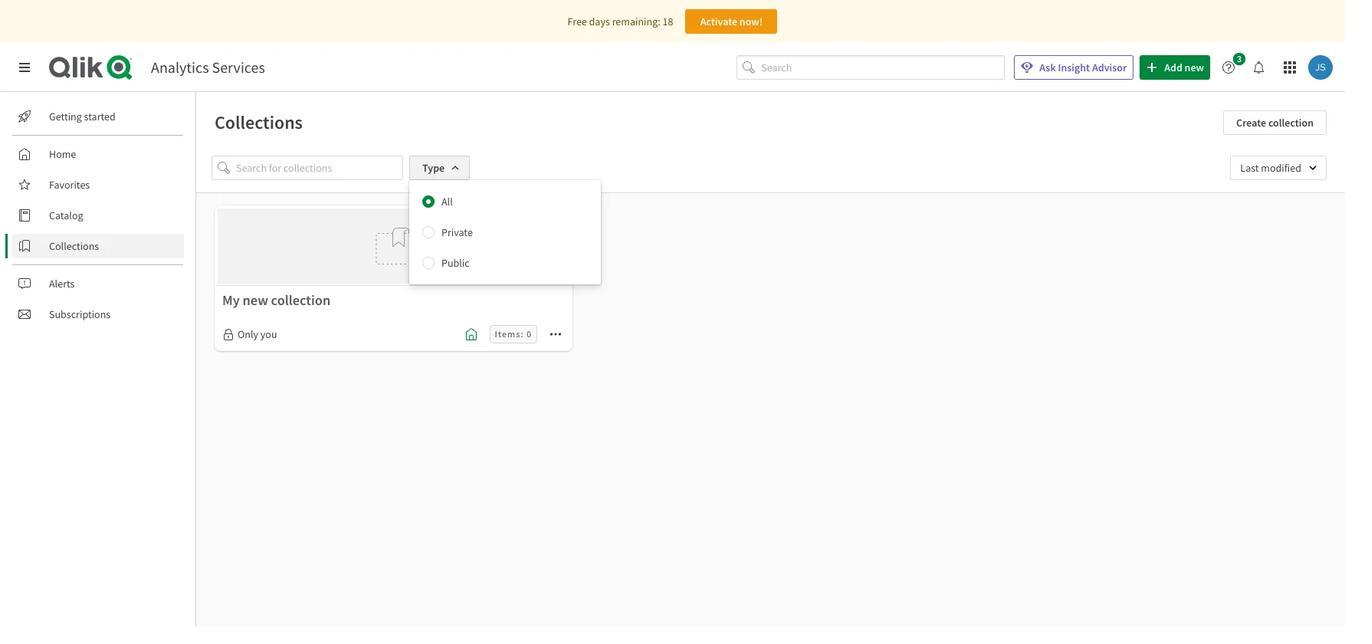 Task type: describe. For each thing, give the bounding box(es) containing it.
getting
[[49, 110, 82, 123]]

favorites
[[49, 178, 90, 192]]

0 horizontal spatial collection
[[271, 292, 331, 309]]

0
[[527, 329, 532, 340]]

subscriptions link
[[12, 302, 184, 327]]

started
[[84, 110, 116, 123]]

activate
[[701, 15, 738, 28]]

alerts
[[49, 277, 75, 291]]

subscriptions
[[49, 308, 111, 321]]

searchbar element
[[737, 55, 1006, 80]]

create collection
[[1237, 116, 1314, 130]]

close sidebar menu image
[[18, 61, 31, 74]]

ask insight advisor
[[1040, 61, 1127, 74]]

Search text field
[[762, 55, 1006, 80]]

free days remaining: 18
[[568, 15, 674, 28]]

remove collection from home image
[[465, 329, 477, 341]]

Last modified field
[[1231, 156, 1328, 180]]

last
[[1241, 161, 1260, 175]]

catalog link
[[12, 203, 184, 228]]

home
[[49, 147, 76, 161]]

advisor
[[1093, 61, 1127, 74]]

collection inside create collection button
[[1269, 116, 1314, 130]]

more actions image
[[550, 329, 562, 341]]

navigation pane element
[[0, 98, 196, 333]]

filters region
[[196, 143, 1346, 285]]

my
[[222, 292, 240, 309]]

1 horizontal spatial collections
[[215, 110, 303, 134]]

ask
[[1040, 61, 1057, 74]]

ask insight advisor button
[[1015, 55, 1134, 80]]

you
[[261, 328, 277, 342]]

free
[[568, 15, 587, 28]]

activate now!
[[701, 15, 763, 28]]

only you
[[238, 328, 277, 342]]

favorites link
[[12, 173, 184, 197]]



Task type: vqa. For each thing, say whether or not it's contained in the screenshot.
analytics services
yes



Task type: locate. For each thing, give the bounding box(es) containing it.
catalog
[[49, 209, 83, 222]]

last modified
[[1241, 161, 1302, 175]]

jacob simon image
[[1309, 55, 1334, 80]]

insight
[[1059, 61, 1091, 74]]

analytics services
[[151, 58, 265, 77]]

1 horizontal spatial collection
[[1269, 116, 1314, 130]]

public
[[442, 256, 470, 270]]

new for my
[[243, 292, 268, 309]]

now!
[[740, 15, 763, 28]]

create
[[1237, 116, 1267, 130]]

collections down services
[[215, 110, 303, 134]]

Search for collections text field
[[236, 156, 403, 180]]

items:
[[495, 329, 524, 340]]

analytics
[[151, 58, 209, 77]]

new right add
[[1185, 61, 1205, 74]]

1 vertical spatial new
[[243, 292, 268, 309]]

0 horizontal spatial new
[[243, 292, 268, 309]]

items: 0
[[495, 329, 532, 340]]

add
[[1165, 61, 1183, 74]]

collection
[[1269, 116, 1314, 130], [271, 292, 331, 309]]

new inside dropdown button
[[1185, 61, 1205, 74]]

analytics services element
[[151, 58, 265, 77]]

add new
[[1165, 61, 1205, 74]]

1 horizontal spatial new
[[1185, 61, 1205, 74]]

alerts link
[[12, 271, 184, 296]]

type
[[423, 161, 445, 175]]

getting started
[[49, 110, 116, 123]]

type button
[[410, 156, 470, 180]]

1 vertical spatial collection
[[271, 292, 331, 309]]

modified
[[1262, 161, 1302, 175]]

new right my
[[243, 292, 268, 309]]

collection up you
[[271, 292, 331, 309]]

3
[[1238, 53, 1242, 64]]

0 horizontal spatial collections
[[49, 239, 99, 253]]

0 vertical spatial collections
[[215, 110, 303, 134]]

all
[[442, 195, 453, 209]]

services
[[212, 58, 265, 77]]

new for add
[[1185, 61, 1205, 74]]

1 vertical spatial collections
[[49, 239, 99, 253]]

3 button
[[1217, 53, 1251, 80]]

add new button
[[1141, 55, 1211, 80]]

new
[[1185, 61, 1205, 74], [243, 292, 268, 309]]

days
[[589, 15, 610, 28]]

collections link
[[12, 234, 184, 258]]

0 vertical spatial collection
[[1269, 116, 1314, 130]]

activate now! link
[[686, 9, 778, 34]]

home link
[[12, 142, 184, 166]]

create collection button
[[1224, 110, 1328, 135]]

0 vertical spatial new
[[1185, 61, 1205, 74]]

collections inside navigation pane element
[[49, 239, 99, 253]]

remaining:
[[612, 15, 661, 28]]

18
[[663, 15, 674, 28]]

type option group
[[410, 186, 601, 278]]

private
[[442, 225, 473, 239]]

collections
[[215, 110, 303, 134], [49, 239, 99, 253]]

collections down catalog
[[49, 239, 99, 253]]

getting started link
[[12, 104, 184, 129]]

only
[[238, 328, 258, 342]]

my new collection
[[222, 292, 331, 309]]

collection right create
[[1269, 116, 1314, 130]]



